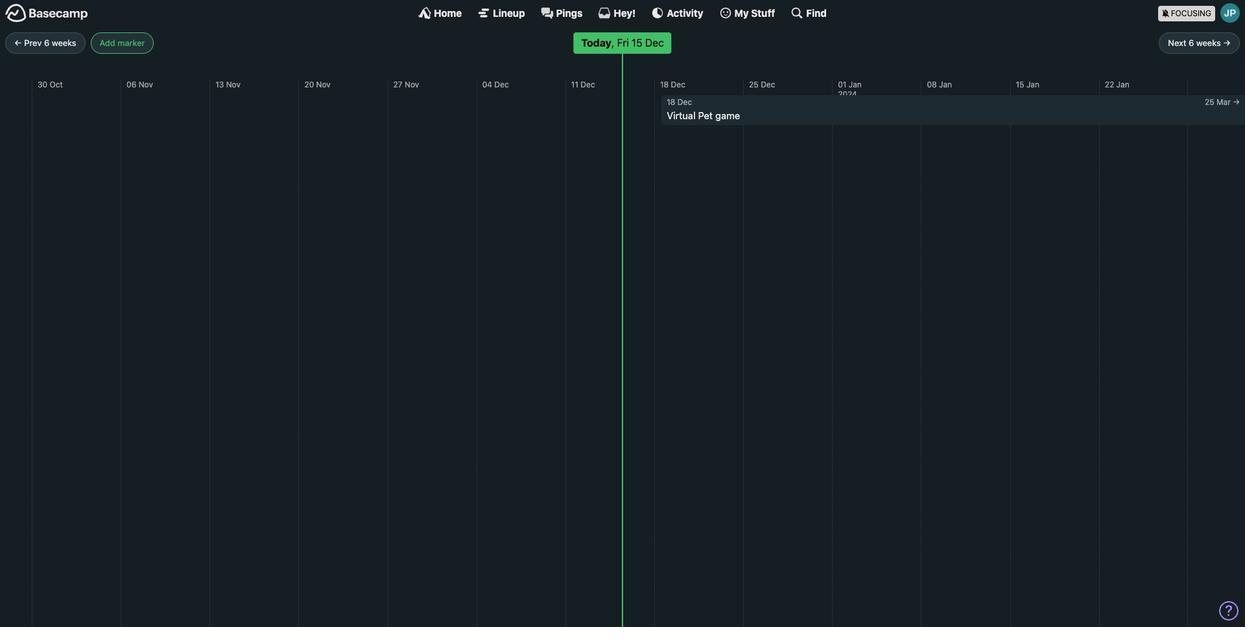 Task type: describe. For each thing, give the bounding box(es) containing it.
virtual pet game link
[[662, 109, 1245, 125]]

jan for 01 jan 2024
[[849, 79, 862, 89]]

1 vertical spatial 18
[[667, 97, 675, 107]]

james peterson image
[[1221, 3, 1240, 23]]

main element
[[0, 0, 1245, 25]]

marker
[[118, 37, 145, 48]]

my
[[735, 7, 749, 18]]

25 for 25 mar
[[1205, 97, 1215, 107]]

today
[[581, 37, 612, 48]]

mar
[[1217, 97, 1231, 107]]

add marker
[[100, 37, 145, 48]]

2 6 from the left
[[1189, 37, 1194, 48]]

jan for 22 jan
[[1117, 79, 1130, 89]]

add marker link
[[91, 32, 154, 54]]

lineup
[[493, 7, 525, 18]]

2024
[[838, 90, 857, 99]]

30
[[38, 79, 47, 89]]

my stuff
[[735, 7, 775, 18]]

nov for 20 nov
[[316, 79, 331, 89]]

27 nov
[[393, 79, 419, 89]]

06 nov
[[127, 79, 153, 89]]

08 jan
[[927, 79, 952, 89]]

pings
[[556, 7, 583, 18]]

next 6 weeks →
[[1168, 37, 1231, 48]]

15 jan
[[1016, 79, 1040, 89]]

prev
[[24, 37, 42, 48]]

stuff
[[751, 7, 775, 18]]

nov for 27 nov
[[405, 79, 419, 89]]

find
[[806, 7, 827, 18]]

add
[[100, 37, 115, 48]]

01 jan 2024
[[838, 79, 862, 99]]

activity
[[667, 7, 703, 18]]

04
[[482, 79, 492, 89]]

hey! button
[[598, 6, 636, 19]]

switch accounts image
[[5, 3, 88, 23]]

oct
[[50, 79, 63, 89]]

15
[[1016, 79, 1024, 89]]

22
[[1105, 79, 1114, 89]]

11 dec
[[571, 79, 595, 89]]

0 vertical spatial 18
[[660, 79, 669, 89]]

1 vertical spatial 18 dec
[[667, 97, 692, 107]]

06
[[127, 79, 136, 89]]

1 6 from the left
[[44, 37, 49, 48]]

pet
[[698, 109, 713, 121]]



Task type: locate. For each thing, give the bounding box(es) containing it.
2 jan from the left
[[939, 79, 952, 89]]

6 right prev
[[44, 37, 49, 48]]

jan right 15
[[1027, 79, 1040, 89]]

2 weeks from the left
[[1196, 37, 1221, 48]]

1 horizontal spatial 6
[[1189, 37, 1194, 48]]

13 nov
[[215, 79, 241, 89]]

focusing button
[[1158, 0, 1245, 25]]

hey!
[[614, 7, 636, 18]]

nov for 13 nov
[[226, 79, 241, 89]]

jan
[[849, 79, 862, 89], [939, 79, 952, 89], [1027, 79, 1040, 89], [1117, 79, 1130, 89]]

0 vertical spatial 18 dec
[[660, 79, 685, 89]]

1 jan from the left
[[849, 79, 862, 89]]

2 nov from the left
[[226, 79, 241, 89]]

13
[[215, 79, 224, 89]]

20 nov
[[304, 79, 331, 89]]

→
[[1223, 37, 1231, 48]]

25 for 25 dec
[[749, 79, 759, 89]]

weeks
[[52, 37, 76, 48], [1196, 37, 1221, 48]]

nov for 06 nov
[[139, 79, 153, 89]]

04 dec
[[482, 79, 509, 89]]

0 horizontal spatial weeks
[[52, 37, 76, 48]]

30 oct
[[38, 79, 63, 89]]

1 nov from the left
[[139, 79, 153, 89]]

0 horizontal spatial 25
[[749, 79, 759, 89]]

activity link
[[651, 6, 703, 19]]

25
[[749, 79, 759, 89], [1205, 97, 1215, 107]]

1 horizontal spatial 25
[[1205, 97, 1215, 107]]

6
[[44, 37, 49, 48], [1189, 37, 1194, 48]]

jan right 08
[[939, 79, 952, 89]]

jan up 2024
[[849, 79, 862, 89]]

25 mar
[[1205, 97, 1231, 107]]

my stuff button
[[719, 6, 775, 19]]

01
[[838, 79, 847, 89]]

nov right 27
[[405, 79, 419, 89]]

jan inside 01 jan 2024
[[849, 79, 862, 89]]

nov right 20 in the top left of the page
[[316, 79, 331, 89]]

weeks left →
[[1196, 37, 1221, 48]]

1 vertical spatial 25
[[1205, 97, 1215, 107]]

dec
[[494, 79, 509, 89], [581, 79, 595, 89], [671, 79, 685, 89], [761, 79, 775, 89], [678, 97, 692, 107]]

game
[[715, 109, 740, 121]]

jan for 08 jan
[[939, 79, 952, 89]]

25 dec
[[749, 79, 775, 89]]

27
[[393, 79, 403, 89]]

08
[[927, 79, 937, 89]]

4 nov from the left
[[405, 79, 419, 89]]

1 weeks from the left
[[52, 37, 76, 48]]

virtual
[[667, 109, 696, 121]]

4 jan from the left
[[1117, 79, 1130, 89]]

0 vertical spatial 25
[[749, 79, 759, 89]]

11
[[571, 79, 579, 89]]

18 dec
[[660, 79, 685, 89], [667, 97, 692, 107]]

3 nov from the left
[[316, 79, 331, 89]]

0 horizontal spatial 6
[[44, 37, 49, 48]]

jan for 15 jan
[[1027, 79, 1040, 89]]

home link
[[418, 6, 462, 19]]

lineup link
[[477, 6, 525, 19]]

6 right the next
[[1189, 37, 1194, 48]]

18
[[660, 79, 669, 89], [667, 97, 675, 107]]

focusing
[[1171, 8, 1212, 18]]

22 jan
[[1105, 79, 1130, 89]]

nov
[[139, 79, 153, 89], [226, 79, 241, 89], [316, 79, 331, 89], [405, 79, 419, 89]]

nov right 06
[[139, 79, 153, 89]]

3 jan from the left
[[1027, 79, 1040, 89]]

next
[[1168, 37, 1187, 48]]

1 horizontal spatial weeks
[[1196, 37, 1221, 48]]

home
[[434, 7, 462, 18]]

20
[[304, 79, 314, 89]]

← prev 6 weeks
[[14, 37, 76, 48]]

nov right 13
[[226, 79, 241, 89]]

pings button
[[541, 6, 583, 19]]

weeks right prev
[[52, 37, 76, 48]]

find button
[[791, 6, 827, 19]]

←
[[14, 37, 22, 48]]

jan right 22 at the right top
[[1117, 79, 1130, 89]]

virtual pet game
[[667, 109, 740, 121]]



Task type: vqa. For each thing, say whether or not it's contained in the screenshot.
"in"
no



